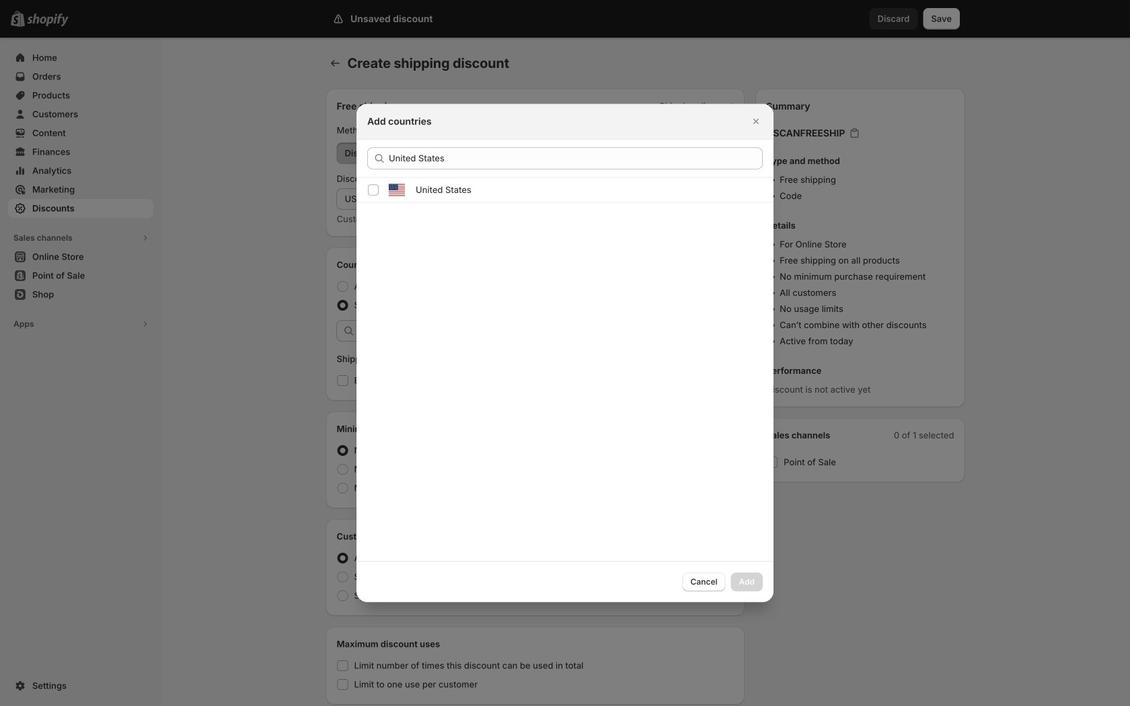 Task type: vqa. For each thing, say whether or not it's contained in the screenshot.
Shopify image
yes



Task type: locate. For each thing, give the bounding box(es) containing it.
Search countries text field
[[389, 148, 763, 169]]

dialog
[[0, 104, 1130, 602]]

shopify image
[[27, 13, 69, 27]]



